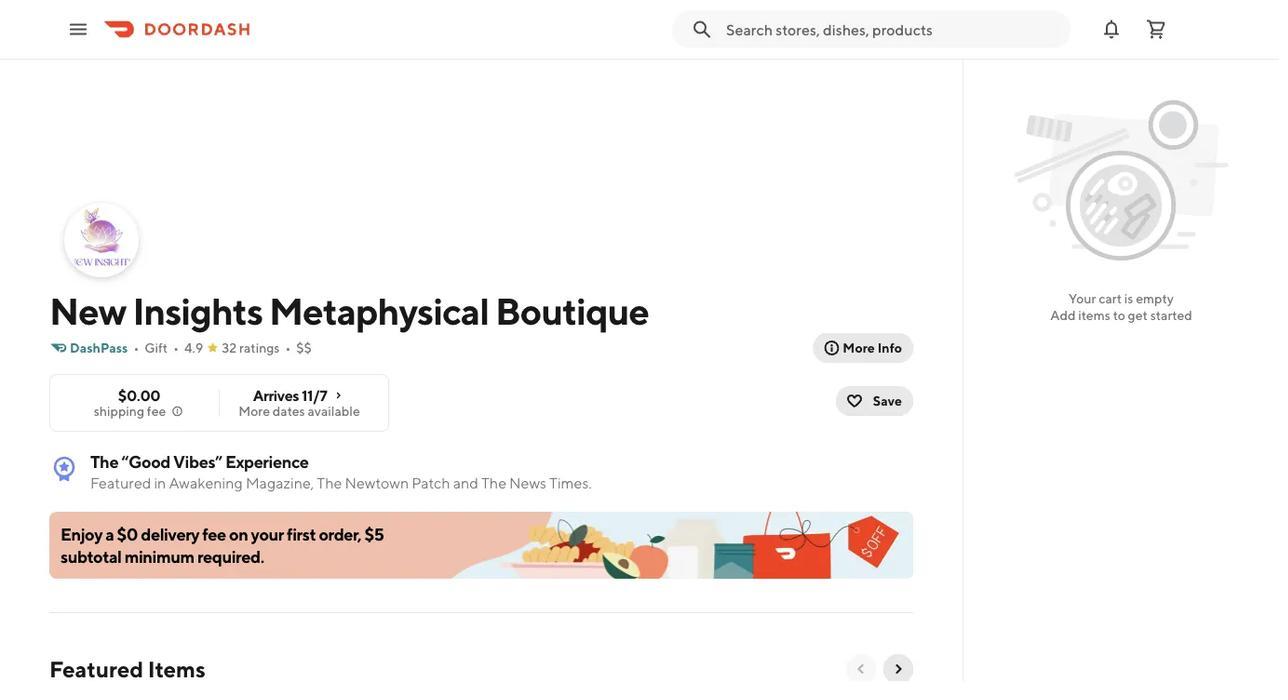 Task type: describe. For each thing, give the bounding box(es) containing it.
fee inside enjoy a $0 delivery fee on your first order, $5 subtotal minimum required.
[[202, 524, 226, 544]]

11/7
[[302, 387, 327, 405]]

times.
[[549, 474, 592, 492]]

4.9
[[184, 340, 203, 356]]

enjoy a $0 delivery fee on your first order, $5 subtotal minimum required.
[[61, 524, 384, 567]]

dates
[[273, 404, 305, 419]]

more for more info
[[843, 340, 875, 356]]

$5
[[365, 524, 384, 544]]

awakening
[[169, 474, 243, 492]]

required.
[[197, 547, 264, 567]]

first
[[287, 524, 316, 544]]

newtown
[[345, 474, 409, 492]]

metaphysical
[[269, 289, 489, 333]]

$0.00
[[118, 387, 160, 405]]

available
[[308, 404, 360, 419]]

your
[[1069, 291, 1096, 306]]

news
[[509, 474, 547, 492]]

arrives 11/7
[[253, 387, 327, 405]]

3 • from the left
[[285, 340, 291, 356]]

save button
[[836, 386, 914, 416]]

subtotal
[[61, 547, 122, 567]]

2 • from the left
[[173, 340, 179, 356]]

the "good vibes" experience featured in awakening magazine, the newtown patch and the news times.
[[90, 452, 592, 492]]

2 horizontal spatial the
[[481, 474, 507, 492]]

started
[[1151, 308, 1193, 323]]

is
[[1125, 291, 1134, 306]]

new
[[49, 289, 126, 333]]

next button of carousel image
[[891, 662, 906, 677]]

previous button of carousel image
[[854, 662, 869, 677]]

to
[[1113, 308, 1126, 323]]

more info button
[[813, 333, 914, 363]]

shipping
[[94, 404, 144, 419]]

0 items, open order cart image
[[1145, 18, 1168, 41]]

experience
[[225, 452, 309, 472]]

enjoy
[[61, 524, 102, 544]]

more dates available image
[[331, 388, 346, 403]]

arrives
[[253, 387, 299, 405]]

minimum
[[124, 547, 194, 567]]

$$
[[296, 340, 312, 356]]

ratings
[[239, 340, 280, 356]]



Task type: vqa. For each thing, say whether or not it's contained in the screenshot.
ratings at the left of page
yes



Task type: locate. For each thing, give the bounding box(es) containing it.
insights
[[133, 289, 263, 333]]

on
[[229, 524, 248, 544]]

new insights metaphysical boutique image
[[49, 9, 914, 242], [66, 205, 137, 276]]

boutique
[[495, 289, 649, 333]]

featured
[[90, 474, 151, 492]]

1 horizontal spatial •
[[173, 340, 179, 356]]

dashpass
[[70, 340, 128, 356]]

32 ratings •
[[222, 340, 291, 356]]

more dates available
[[239, 404, 360, 419]]

your cart is empty add items to get started
[[1051, 291, 1193, 323]]

gift
[[145, 340, 168, 356]]

empty
[[1136, 291, 1174, 306]]

32
[[222, 340, 237, 356]]

the
[[90, 452, 118, 472], [317, 474, 342, 492], [481, 474, 507, 492]]

0 horizontal spatial fee
[[147, 404, 166, 419]]

0 vertical spatial fee
[[147, 404, 166, 419]]

info
[[878, 340, 902, 356]]

more inside button
[[843, 340, 875, 356]]

more
[[843, 340, 875, 356], [239, 404, 270, 419]]

patch
[[412, 474, 450, 492]]

more left dates
[[239, 404, 270, 419]]

dashpass •
[[70, 340, 139, 356]]

the up featured
[[90, 452, 118, 472]]

more info
[[843, 340, 902, 356]]

more left 'info'
[[843, 340, 875, 356]]

Store search: begin typing to search for stores available on DoorDash text field
[[726, 19, 1060, 40]]

your
[[251, 524, 284, 544]]

open menu image
[[67, 18, 89, 41]]

0 horizontal spatial the
[[90, 452, 118, 472]]

order,
[[319, 524, 362, 544]]

0 horizontal spatial •
[[134, 340, 139, 356]]

delivery
[[141, 524, 199, 544]]

1 horizontal spatial more
[[843, 340, 875, 356]]

the right the and
[[481, 474, 507, 492]]

notification bell image
[[1101, 18, 1123, 41]]

items
[[1079, 308, 1111, 323]]

save
[[873, 393, 902, 409]]

new insights metaphysical boutique
[[49, 289, 649, 333]]

fee left on
[[202, 524, 226, 544]]

1 horizontal spatial the
[[317, 474, 342, 492]]

in
[[154, 474, 166, 492]]

magazine,
[[246, 474, 314, 492]]

•
[[134, 340, 139, 356], [173, 340, 179, 356], [285, 340, 291, 356]]

2 horizontal spatial •
[[285, 340, 291, 356]]

fee right shipping
[[147, 404, 166, 419]]

fee
[[147, 404, 166, 419], [202, 524, 226, 544]]

$0
[[117, 524, 138, 544]]

and
[[453, 474, 479, 492]]

• left $$
[[285, 340, 291, 356]]

0 horizontal spatial more
[[239, 404, 270, 419]]

add
[[1051, 308, 1076, 323]]

1 vertical spatial fee
[[202, 524, 226, 544]]

1 horizontal spatial fee
[[202, 524, 226, 544]]

0 vertical spatial more
[[843, 340, 875, 356]]

• left gift
[[134, 340, 139, 356]]

shipping fee
[[94, 404, 166, 419]]

cart
[[1099, 291, 1122, 306]]

a
[[105, 524, 114, 544]]

more for more dates available
[[239, 404, 270, 419]]

1 vertical spatial more
[[239, 404, 270, 419]]

vibes"
[[173, 452, 222, 472]]

"good
[[121, 452, 170, 472]]

• left "4.9"
[[173, 340, 179, 356]]

heading
[[49, 655, 205, 683]]

1 • from the left
[[134, 340, 139, 356]]

the left the newtown
[[317, 474, 342, 492]]

get
[[1128, 308, 1148, 323]]



